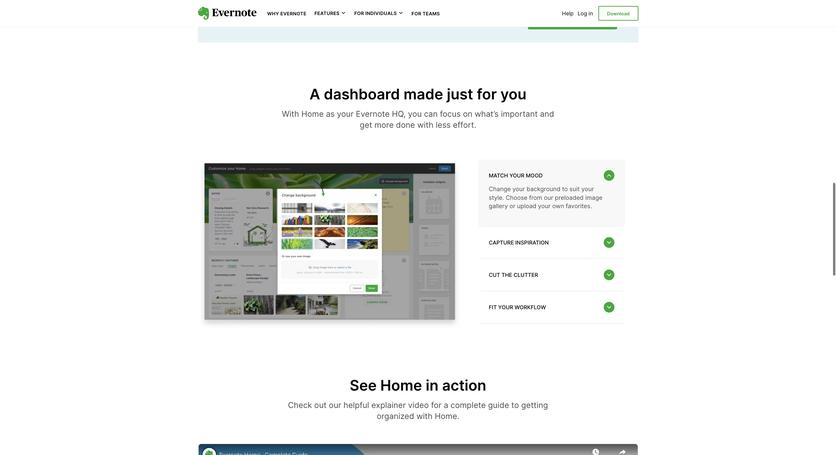 Task type: locate. For each thing, give the bounding box(es) containing it.
help
[[562, 10, 574, 17]]

your left mood
[[510, 172, 524, 179]]

features button
[[315, 10, 346, 17]]

for inside check out our helpful explainer video for a complete guide to getting organized with home.
[[431, 400, 442, 410]]

style.
[[489, 194, 504, 201]]

for individuals
[[354, 10, 397, 16]]

find right yours.
[[325, 16, 341, 26]]

0 horizontal spatial for
[[431, 400, 442, 410]]

our left helpful
[[329, 400, 341, 410]]

you
[[501, 85, 527, 103], [408, 109, 422, 119]]

1 vertical spatial to
[[511, 400, 519, 410]]

1 horizontal spatial in
[[589, 10, 593, 17]]

for
[[477, 85, 497, 103], [431, 400, 442, 410]]

for inside for teams link
[[412, 11, 421, 16]]

done
[[396, 120, 415, 130]]

get
[[360, 120, 372, 130]]

1 vertical spatial our
[[329, 400, 341, 410]]

upload
[[517, 203, 536, 210]]

home up explainer in the bottom left of the page
[[380, 376, 422, 394]]

mood
[[526, 172, 543, 179]]

guide
[[488, 400, 509, 410]]

1 horizontal spatial our
[[544, 194, 553, 201]]

to right guide
[[511, 400, 519, 410]]

why
[[267, 11, 279, 16]]

our down background
[[544, 194, 553, 201]]

check out our helpful explainer video for a complete guide to getting organized with home.
[[288, 400, 548, 421]]

log
[[578, 10, 587, 17]]

download
[[607, 11, 630, 16]]

find out more link
[[528, 13, 617, 29]]

out right check
[[314, 400, 327, 410]]

home inside with home as your evernote hq, you can focus on what's important and get more done with less effort.
[[301, 109, 324, 119]]

0 vertical spatial you
[[501, 85, 527, 103]]

 image
[[198, 149, 465, 334]]

1 vertical spatial home
[[380, 376, 422, 394]]

change
[[489, 186, 511, 193]]

home.
[[435, 412, 459, 421]]

evernote for make
[[263, 16, 297, 26]]

out inside check out our helpful explainer video for a complete guide to getting organized with home.
[[314, 400, 327, 410]]

teams
[[423, 11, 440, 16]]

evernote inside with home as your evernote hq, you can focus on what's important and get more done with less effort.
[[356, 109, 390, 119]]

complete
[[451, 400, 486, 410]]

more right get on the top of page
[[375, 120, 394, 130]]

your right fit
[[498, 304, 513, 311]]

focus
[[440, 109, 461, 119]]

0 vertical spatial to
[[562, 186, 568, 193]]

0 horizontal spatial our
[[329, 400, 341, 410]]

your up image
[[582, 186, 594, 193]]

dashboard
[[324, 85, 400, 103]]

1 vertical spatial for
[[431, 400, 442, 410]]

capture
[[489, 239, 514, 246]]

with home as your evernote hq, you can focus on what's important and get more done with less effort.
[[282, 109, 554, 130]]

with
[[417, 120, 434, 130], [416, 412, 433, 421]]

0 vertical spatial with
[[417, 120, 434, 130]]

for
[[354, 10, 364, 16], [412, 11, 421, 16]]

for left individuals
[[354, 10, 364, 16]]

0 horizontal spatial home
[[301, 109, 324, 119]]

our inside check out our helpful explainer video for a complete guide to getting organized with home.
[[329, 400, 341, 410]]

find down help link
[[555, 17, 566, 24]]

your
[[343, 16, 360, 26], [337, 109, 354, 119], [510, 172, 524, 179], [513, 186, 525, 193], [582, 186, 594, 193], [538, 203, 551, 210], [498, 304, 513, 311]]

plan
[[362, 16, 378, 26]]

0 vertical spatial out
[[567, 17, 576, 24]]

choose
[[506, 194, 528, 201]]

clutter
[[514, 272, 538, 278]]

cut
[[489, 272, 500, 278]]

gallery
[[489, 203, 508, 210]]

the
[[502, 272, 512, 278]]

suit
[[570, 186, 580, 193]]

fit
[[489, 304, 497, 311]]

evernote right why
[[280, 11, 306, 16]]

with down video
[[416, 412, 433, 421]]

1 vertical spatial out
[[314, 400, 327, 410]]

0 vertical spatial more
[[577, 17, 590, 24]]

log in
[[578, 10, 593, 17]]

your right as
[[337, 109, 354, 119]]

to
[[562, 186, 568, 193], [511, 400, 519, 410]]

1 horizontal spatial for
[[412, 11, 421, 16]]

evernote
[[280, 11, 306, 16], [263, 16, 297, 26], [356, 109, 390, 119]]

in
[[589, 10, 593, 17], [426, 376, 439, 394]]

evernote right make
[[263, 16, 297, 26]]

your down from
[[538, 203, 551, 210]]

0 vertical spatial home
[[301, 109, 324, 119]]

evernote for why
[[280, 11, 306, 16]]

find
[[325, 16, 341, 26], [555, 17, 566, 24]]

to inside change your background to suit your style. choose from our preloaded image gallery or upload your own favorites.
[[562, 186, 568, 193]]

action
[[442, 376, 486, 394]]

for left a
[[431, 400, 442, 410]]

0 horizontal spatial for
[[354, 10, 364, 16]]

0 horizontal spatial more
[[375, 120, 394, 130]]

you up important
[[501, 85, 527, 103]]

out
[[567, 17, 576, 24], [314, 400, 327, 410]]

more down log
[[577, 17, 590, 24]]

why evernote
[[267, 11, 306, 16]]

evernote up get on the top of page
[[356, 109, 390, 119]]

for inside button
[[354, 10, 364, 16]]

0 horizontal spatial in
[[426, 376, 439, 394]]

to inside check out our helpful explainer video for a complete guide to getting organized with home.
[[511, 400, 519, 410]]

fit your workflow
[[489, 304, 546, 311]]

1 horizontal spatial out
[[567, 17, 576, 24]]

1 horizontal spatial more
[[577, 17, 590, 24]]

out inside find out more link
[[567, 17, 576, 24]]

from
[[529, 194, 542, 201]]

for left "teams"
[[412, 11, 421, 16]]

0 vertical spatial for
[[477, 85, 497, 103]]

made
[[404, 85, 443, 103]]

1 vertical spatial with
[[416, 412, 433, 421]]

out for check
[[314, 400, 327, 410]]

more
[[577, 17, 590, 24], [375, 120, 394, 130]]

with
[[282, 109, 299, 119]]

help link
[[562, 10, 574, 17]]

1 horizontal spatial home
[[380, 376, 422, 394]]

capture inspiration
[[489, 239, 549, 246]]

for up what's
[[477, 85, 497, 103]]

1 vertical spatial more
[[375, 120, 394, 130]]

0 horizontal spatial to
[[511, 400, 519, 410]]

home
[[301, 109, 324, 119], [380, 376, 422, 394]]

more inside find out more link
[[577, 17, 590, 24]]

1 horizontal spatial to
[[562, 186, 568, 193]]

you up done
[[408, 109, 422, 119]]

0 horizontal spatial out
[[314, 400, 327, 410]]

0 vertical spatial our
[[544, 194, 553, 201]]

0 horizontal spatial you
[[408, 109, 422, 119]]

home left as
[[301, 109, 324, 119]]

what's
[[475, 109, 499, 119]]

for individuals button
[[354, 10, 404, 17]]

organized
[[377, 412, 414, 421]]

in right log
[[589, 10, 593, 17]]

to up 'preloaded'
[[562, 186, 568, 193]]

our
[[544, 194, 553, 201], [329, 400, 341, 410]]

with down can
[[417, 120, 434, 130]]

favorites.
[[566, 203, 592, 210]]

in up video
[[426, 376, 439, 394]]

why evernote link
[[267, 10, 306, 17]]

1 vertical spatial in
[[426, 376, 439, 394]]

out down 'help'
[[567, 17, 576, 24]]

1 vertical spatial you
[[408, 109, 422, 119]]

can
[[424, 109, 438, 119]]

individuals
[[365, 10, 397, 16]]



Task type: vqa. For each thing, say whether or not it's contained in the screenshot.
what's
yes



Task type: describe. For each thing, give the bounding box(es) containing it.
evernote logo image
[[198, 7, 257, 20]]

make evernote yours. find your plan now.
[[241, 16, 398, 26]]

cut the clutter
[[489, 272, 538, 278]]

see home in action
[[350, 376, 486, 394]]

0 horizontal spatial find
[[325, 16, 341, 26]]

yours.
[[299, 16, 322, 26]]

log in link
[[578, 10, 593, 17]]

1 horizontal spatial for
[[477, 85, 497, 103]]

change your background to suit your style. choose from our preloaded image gallery or upload your own favorites.
[[489, 186, 603, 210]]

home for see
[[380, 376, 422, 394]]

with inside with home as your evernote hq, you can focus on what's important and get more done with less effort.
[[417, 120, 434, 130]]

effort.
[[453, 120, 476, 130]]

image
[[585, 194, 603, 201]]

1 horizontal spatial find
[[555, 17, 566, 24]]

or
[[510, 203, 515, 210]]

for teams link
[[412, 10, 440, 17]]

a dashboard made just for you
[[310, 85, 527, 103]]

download link
[[598, 6, 638, 21]]

hq,
[[392, 109, 406, 119]]

match
[[489, 172, 508, 179]]

own
[[552, 203, 564, 210]]

as
[[326, 109, 335, 119]]

check
[[288, 400, 312, 410]]

inspiration
[[515, 239, 549, 246]]

less
[[436, 120, 451, 130]]

preloaded
[[555, 194, 584, 201]]

just
[[447, 85, 473, 103]]

find out more
[[555, 17, 590, 24]]

home for with
[[301, 109, 324, 119]]

video
[[408, 400, 429, 410]]

and
[[540, 109, 554, 119]]

for for for teams
[[412, 11, 421, 16]]

features
[[315, 10, 340, 16]]

important
[[501, 109, 538, 119]]

workflow
[[515, 304, 546, 311]]

with inside check out our helpful explainer video for a complete guide to getting organized with home.
[[416, 412, 433, 421]]

our inside change your background to suit your style. choose from our preloaded image gallery or upload your own favorites.
[[544, 194, 553, 201]]

a
[[444, 400, 448, 410]]

out for find
[[567, 17, 576, 24]]

0 vertical spatial in
[[589, 10, 593, 17]]

your up choose at the right top
[[513, 186, 525, 193]]

make
[[241, 16, 261, 26]]

background
[[527, 186, 560, 193]]

explainer
[[371, 400, 406, 410]]

on
[[463, 109, 473, 119]]

for for for individuals
[[354, 10, 364, 16]]

now.
[[380, 16, 398, 26]]

helpful
[[344, 400, 369, 410]]

your inside with home as your evernote hq, you can focus on what's important and get more done with less effort.
[[337, 109, 354, 119]]

a
[[310, 85, 320, 103]]

see
[[350, 376, 377, 394]]

your left plan
[[343, 16, 360, 26]]

more inside with home as your evernote hq, you can focus on what's important and get more done with less effort.
[[375, 120, 394, 130]]

for teams
[[412, 11, 440, 16]]

match your mood
[[489, 172, 543, 179]]

you inside with home as your evernote hq, you can focus on what's important and get more done with less effort.
[[408, 109, 422, 119]]

getting
[[521, 400, 548, 410]]

1 horizontal spatial you
[[501, 85, 527, 103]]



